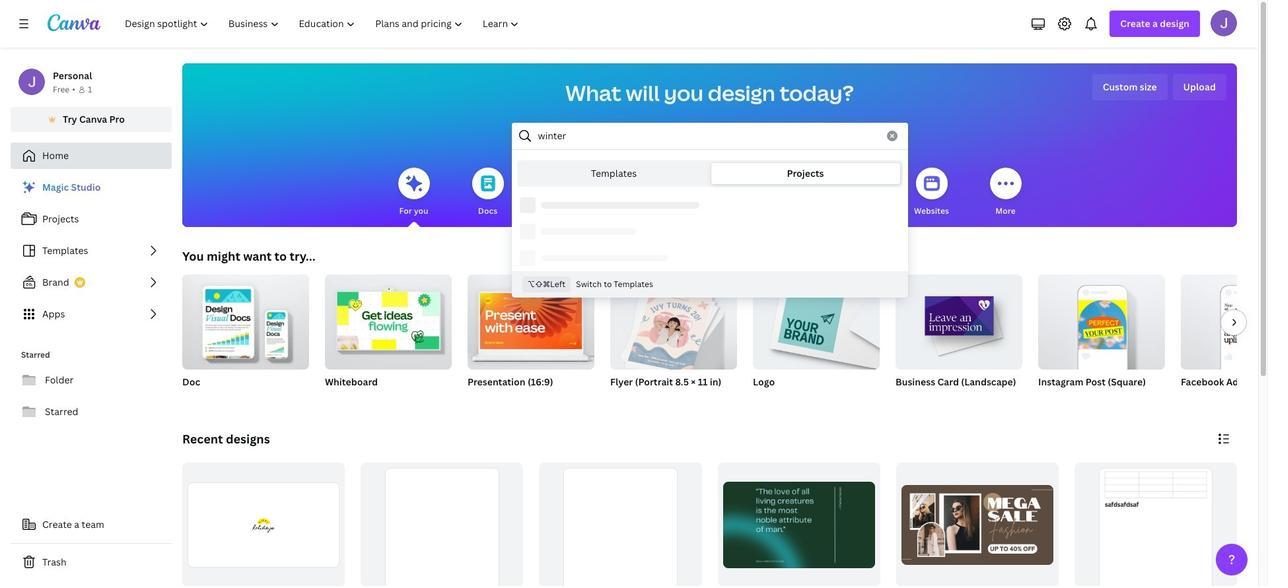 Task type: vqa. For each thing, say whether or not it's contained in the screenshot.
Greg Robinson image
no



Task type: locate. For each thing, give the bounding box(es) containing it.
Search search field
[[538, 124, 879, 149]]

None search field
[[512, 123, 908, 298]]

jacob simon image
[[1211, 10, 1237, 36]]

list
[[11, 174, 172, 328]]

top level navigation element
[[116, 11, 531, 37]]

group
[[325, 269, 452, 406], [325, 269, 452, 370], [896, 269, 1022, 406], [896, 269, 1022, 370], [1038, 269, 1165, 406], [1038, 269, 1165, 370], [182, 275, 309, 406], [468, 275, 594, 406], [468, 275, 594, 370], [610, 275, 737, 406], [610, 275, 737, 374], [753, 275, 880, 406], [753, 275, 880, 370], [1181, 275, 1268, 406], [1181, 275, 1268, 370], [361, 463, 523, 587], [539, 463, 702, 587], [718, 463, 880, 587], [896, 463, 1059, 587], [1075, 463, 1237, 587]]



